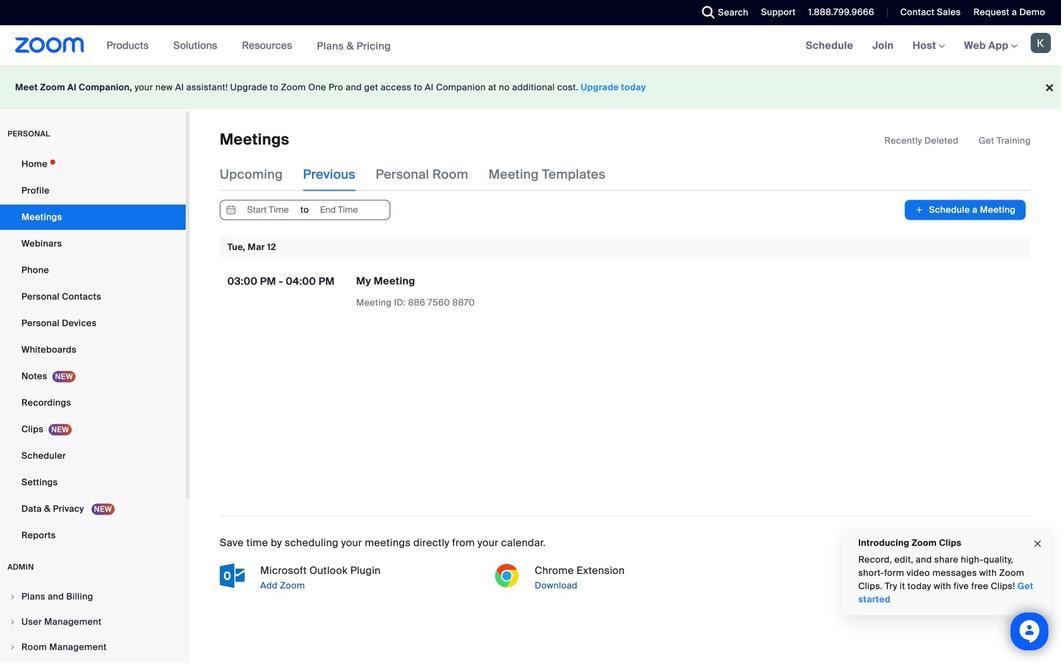 Task type: vqa. For each thing, say whether or not it's contained in the screenshot.
first right icon from the bottom
yes



Task type: locate. For each thing, give the bounding box(es) containing it.
zoom logo image
[[15, 37, 84, 53]]

0 horizontal spatial application
[[356, 274, 577, 310]]

0 vertical spatial right image
[[9, 593, 16, 601]]

1 right image from the top
[[9, 593, 16, 601]]

3 menu item from the top
[[0, 636, 186, 660]]

menu item
[[0, 585, 186, 609], [0, 610, 186, 634], [0, 636, 186, 660]]

1 vertical spatial application
[[356, 274, 577, 310]]

1 vertical spatial menu item
[[0, 610, 186, 634]]

add image
[[915, 204, 924, 216]]

right image
[[9, 593, 16, 601], [9, 619, 16, 626]]

0 vertical spatial menu item
[[0, 585, 186, 609]]

meetings navigation
[[797, 25, 1061, 67]]

right image
[[9, 644, 16, 651]]

footer
[[0, 66, 1061, 109]]

2 right image from the top
[[9, 619, 16, 626]]

date image
[[224, 201, 239, 219]]

2 menu item from the top
[[0, 610, 186, 634]]

1 vertical spatial right image
[[9, 619, 16, 626]]

close image
[[1033, 537, 1043, 551]]

2 vertical spatial menu item
[[0, 636, 186, 660]]

product information navigation
[[97, 25, 400, 67]]

application
[[885, 135, 1031, 147], [356, 274, 577, 310]]

banner
[[0, 25, 1061, 67]]

0 vertical spatial application
[[885, 135, 1031, 147]]

tabs of meeting tab list
[[220, 158, 626, 191]]



Task type: describe. For each thing, give the bounding box(es) containing it.
Date Range Picker Start field
[[239, 201, 297, 219]]

profile picture image
[[1031, 33, 1051, 53]]

personal menu menu
[[0, 152, 186, 550]]

1 horizontal spatial application
[[885, 135, 1031, 147]]

1 menu item from the top
[[0, 585, 186, 609]]

admin menu menu
[[0, 585, 186, 663]]

right image for second menu item
[[9, 619, 16, 626]]

right image for 1st menu item from the top of the admin menu menu
[[9, 593, 16, 601]]

Date Range Picker End field
[[310, 201, 368, 219]]

my meeting element
[[356, 274, 415, 288]]

report image
[[745, 279, 756, 289]]



